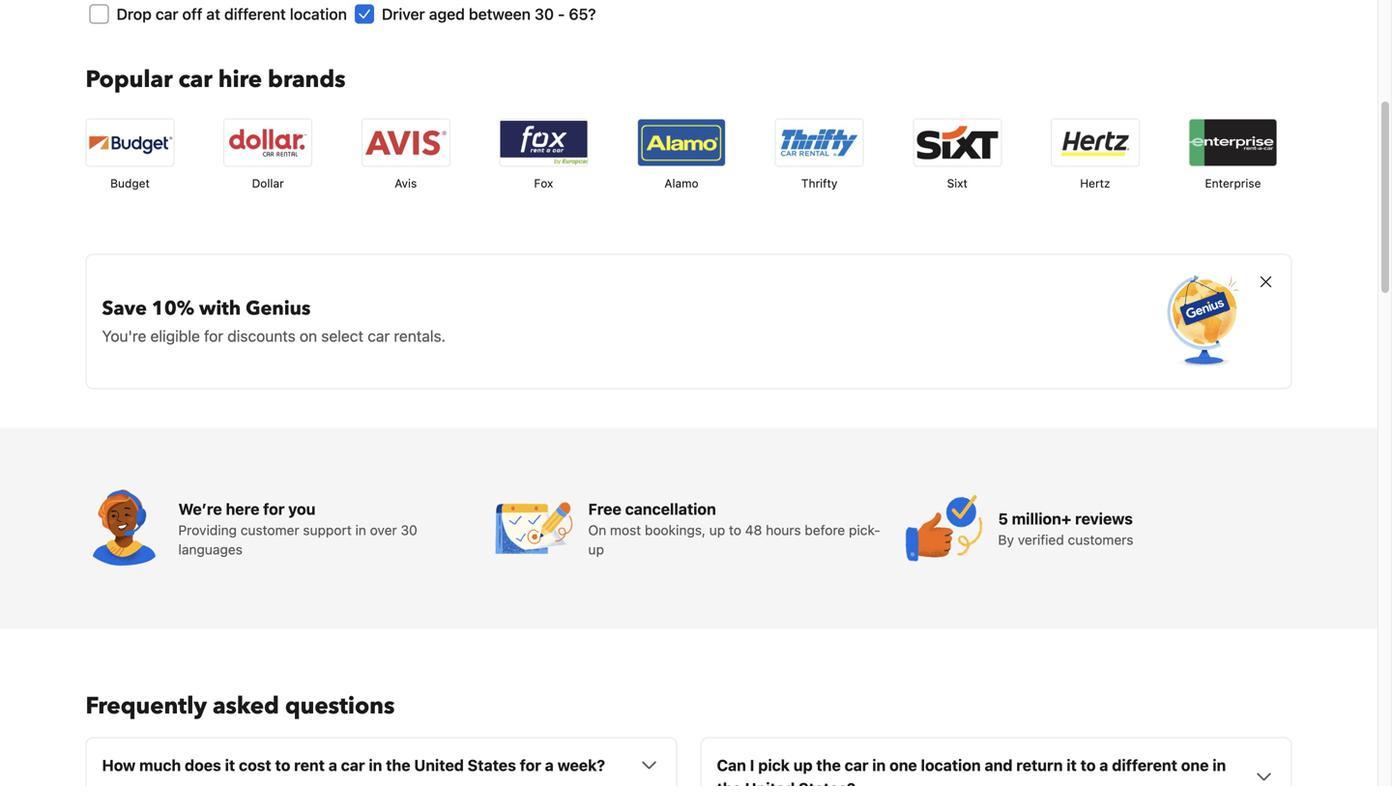 Task type: describe. For each thing, give the bounding box(es) containing it.
5 million+ reviews image
[[905, 489, 983, 567]]

1 vertical spatial up
[[588, 541, 604, 557]]

you're
[[102, 327, 146, 345]]

5
[[998, 509, 1008, 528]]

sixt logo image
[[914, 119, 1001, 166]]

2 horizontal spatial the
[[816, 756, 841, 774]]

united inside dropdown button
[[414, 756, 464, 774]]

0 vertical spatial different
[[224, 5, 286, 23]]

you
[[288, 500, 316, 518]]

with
[[199, 295, 241, 322]]

does
[[185, 756, 221, 774]]

65?
[[569, 5, 596, 23]]

budget logo image
[[87, 119, 174, 166]]

million+
[[1012, 509, 1072, 528]]

can i pick up the car in one location and return it to a different one in the united states? button
[[717, 753, 1276, 786]]

dollar logo image
[[224, 119, 311, 166]]

states
[[468, 756, 516, 774]]

save
[[102, 295, 147, 322]]

free cancellation on most bookings, up to 48 hours before pick- up
[[588, 500, 880, 557]]

and
[[985, 756, 1013, 774]]

sixt
[[947, 176, 968, 190]]

car left hire
[[178, 64, 212, 96]]

asked
[[213, 690, 279, 722]]

for inside save 10% with genius you're eligible for discounts on select car rentals.
[[204, 327, 223, 345]]

return
[[1016, 756, 1063, 774]]

30 inside we're here for you providing customer support in over 30 languages
[[401, 522, 417, 538]]

much
[[139, 756, 181, 774]]

genius
[[246, 295, 311, 322]]

pick
[[758, 756, 790, 774]]

thrifty
[[801, 176, 838, 190]]

how much does it cost to rent a car in the united states for a week? button
[[102, 753, 661, 777]]

at
[[206, 5, 220, 23]]

fox
[[534, 176, 553, 190]]

customers
[[1068, 532, 1134, 547]]

we're here for you image
[[86, 489, 163, 567]]

1 horizontal spatial up
[[709, 522, 725, 538]]

it inside dropdown button
[[225, 756, 235, 774]]

off
[[182, 5, 202, 23]]

pick-
[[849, 522, 880, 538]]

1 a from the left
[[328, 756, 337, 774]]

we're here for you providing customer support in over 30 languages
[[178, 500, 417, 557]]

in inside we're here for you providing customer support in over 30 languages
[[355, 522, 366, 538]]

driver aged between 30 - 65?
[[382, 5, 596, 23]]

budget
[[110, 176, 150, 190]]

avis
[[395, 176, 417, 190]]

-
[[558, 5, 565, 23]]

drop car off at different location
[[117, 5, 347, 23]]

0 vertical spatial location
[[290, 5, 347, 23]]

dollar
[[252, 176, 284, 190]]

up inside can i pick up the car in one location and return it to a different one in the united states?
[[794, 756, 813, 774]]

discounts
[[227, 327, 296, 345]]

before
[[805, 522, 845, 538]]

customer
[[241, 522, 299, 538]]

1 horizontal spatial the
[[717, 779, 741, 786]]

on
[[588, 522, 606, 538]]

enterprise logo image
[[1190, 119, 1277, 166]]

hertz logo image
[[1052, 119, 1139, 166]]

week?
[[558, 756, 605, 774]]

frequently asked questions
[[86, 690, 395, 722]]

popular
[[86, 64, 173, 96]]

to inside dropdown button
[[275, 756, 290, 774]]

we're
[[178, 500, 222, 518]]

here
[[226, 500, 259, 518]]

languages
[[178, 541, 243, 557]]

thrifty logo image
[[776, 119, 863, 166]]

hire
[[218, 64, 262, 96]]



Task type: locate. For each thing, give the bounding box(es) containing it.
car right select
[[368, 327, 390, 345]]

how much does it cost to rent a car in the united states for a week?
[[102, 756, 605, 774]]

how
[[102, 756, 136, 774]]

30 left -
[[535, 5, 554, 23]]

rentals.
[[394, 327, 446, 345]]

cancellation
[[625, 500, 716, 518]]

by
[[998, 532, 1014, 547]]

3 a from the left
[[1100, 756, 1108, 774]]

in
[[355, 522, 366, 538], [369, 756, 382, 774], [872, 756, 886, 774], [1213, 756, 1226, 774]]

in inside how much does it cost to rent a car in the united states for a week? dropdown button
[[369, 756, 382, 774]]

a inside can i pick up the car in one location and return it to a different one in the united states?
[[1100, 756, 1108, 774]]

the inside dropdown button
[[386, 756, 410, 774]]

to right return
[[1081, 756, 1096, 774]]

a
[[328, 756, 337, 774], [545, 756, 554, 774], [1100, 756, 1108, 774]]

to
[[729, 522, 741, 538], [275, 756, 290, 774], [1081, 756, 1096, 774]]

rent
[[294, 756, 325, 774]]

up right 'pick'
[[794, 756, 813, 774]]

48
[[745, 522, 762, 538]]

it
[[225, 756, 235, 774], [1067, 756, 1077, 774]]

aged
[[429, 5, 465, 23]]

location
[[290, 5, 347, 23], [921, 756, 981, 774]]

2 horizontal spatial for
[[520, 756, 541, 774]]

0 horizontal spatial 30
[[401, 522, 417, 538]]

it right return
[[1067, 756, 1077, 774]]

united
[[414, 756, 464, 774], [745, 779, 795, 786]]

to left 48
[[729, 522, 741, 538]]

car right rent at the bottom of page
[[341, 756, 365, 774]]

1 horizontal spatial 30
[[535, 5, 554, 23]]

location up brands
[[290, 5, 347, 23]]

the down questions
[[386, 756, 410, 774]]

i
[[750, 756, 755, 774]]

up down 'on'
[[588, 541, 604, 557]]

one
[[890, 756, 917, 774], [1181, 756, 1209, 774]]

1 vertical spatial for
[[263, 500, 285, 518]]

car up states?
[[845, 756, 869, 774]]

over
[[370, 522, 397, 538]]

most
[[610, 522, 641, 538]]

1 horizontal spatial for
[[263, 500, 285, 518]]

providing
[[178, 522, 237, 538]]

for up customer
[[263, 500, 285, 518]]

questions
[[285, 690, 395, 722]]

fox logo image
[[500, 119, 587, 166]]

1 vertical spatial different
[[1112, 756, 1178, 774]]

free cancellation image
[[495, 489, 573, 567]]

on
[[300, 327, 317, 345]]

1 horizontal spatial united
[[745, 779, 795, 786]]

2 one from the left
[[1181, 756, 1209, 774]]

location inside can i pick up the car in one location and return it to a different one in the united states?
[[921, 756, 981, 774]]

to inside can i pick up the car in one location and return it to a different one in the united states?
[[1081, 756, 1096, 774]]

0 horizontal spatial to
[[275, 756, 290, 774]]

select
[[321, 327, 364, 345]]

1 vertical spatial 30
[[401, 522, 417, 538]]

1 vertical spatial location
[[921, 756, 981, 774]]

car left off
[[156, 5, 178, 23]]

0 vertical spatial for
[[204, 327, 223, 345]]

0 vertical spatial 30
[[535, 5, 554, 23]]

support
[[303, 522, 352, 538]]

alamo
[[665, 176, 699, 190]]

the down the can
[[717, 779, 741, 786]]

different
[[224, 5, 286, 23], [1112, 756, 1178, 774]]

between
[[469, 5, 531, 23]]

bookings,
[[645, 522, 706, 538]]

car inside dropdown button
[[341, 756, 365, 774]]

30 right over
[[401, 522, 417, 538]]

1 it from the left
[[225, 756, 235, 774]]

frequently
[[86, 690, 207, 722]]

save 10% with genius you're eligible for discounts on select car rentals.
[[102, 295, 446, 345]]

1 horizontal spatial to
[[729, 522, 741, 538]]

verified
[[1018, 532, 1064, 547]]

1 horizontal spatial different
[[1112, 756, 1178, 774]]

to left rent at the bottom of page
[[275, 756, 290, 774]]

states?
[[799, 779, 855, 786]]

the
[[386, 756, 410, 774], [816, 756, 841, 774], [717, 779, 741, 786]]

2 vertical spatial up
[[794, 756, 813, 774]]

different inside can i pick up the car in one location and return it to a different one in the united states?
[[1112, 756, 1178, 774]]

it left cost
[[225, 756, 235, 774]]

2 vertical spatial for
[[520, 756, 541, 774]]

0 horizontal spatial different
[[224, 5, 286, 23]]

0 vertical spatial up
[[709, 522, 725, 538]]

0 horizontal spatial location
[[290, 5, 347, 23]]

to inside the 'free cancellation on most bookings, up to 48 hours before pick- up'
[[729, 522, 741, 538]]

30
[[535, 5, 554, 23], [401, 522, 417, 538]]

for inside we're here for you providing customer support in over 30 languages
[[263, 500, 285, 518]]

2 horizontal spatial up
[[794, 756, 813, 774]]

car inside save 10% with genius you're eligible for discounts on select car rentals.
[[368, 327, 390, 345]]

united left 'states'
[[414, 756, 464, 774]]

reviews
[[1075, 509, 1133, 528]]

cost
[[239, 756, 271, 774]]

avis logo image
[[362, 119, 449, 166]]

0 horizontal spatial the
[[386, 756, 410, 774]]

eligible
[[150, 327, 200, 345]]

united inside can i pick up the car in one location and return it to a different one in the united states?
[[745, 779, 795, 786]]

for inside dropdown button
[[520, 756, 541, 774]]

1 vertical spatial united
[[745, 779, 795, 786]]

for down the with
[[204, 327, 223, 345]]

car inside can i pick up the car in one location and return it to a different one in the united states?
[[845, 756, 869, 774]]

1 horizontal spatial a
[[545, 756, 554, 774]]

the up states?
[[816, 756, 841, 774]]

free
[[588, 500, 621, 518]]

10%
[[152, 295, 194, 322]]

enterprise
[[1205, 176, 1261, 190]]

car
[[156, 5, 178, 23], [178, 64, 212, 96], [368, 327, 390, 345], [341, 756, 365, 774], [845, 756, 869, 774]]

0 horizontal spatial it
[[225, 756, 235, 774]]

can
[[717, 756, 746, 774]]

location left and at the bottom right of the page
[[921, 756, 981, 774]]

hertz
[[1080, 176, 1110, 190]]

1 horizontal spatial location
[[921, 756, 981, 774]]

1 horizontal spatial one
[[1181, 756, 1209, 774]]

hours
[[766, 522, 801, 538]]

up left 48
[[709, 522, 725, 538]]

2 it from the left
[[1067, 756, 1077, 774]]

2 horizontal spatial a
[[1100, 756, 1108, 774]]

for right 'states'
[[520, 756, 541, 774]]

drop
[[117, 5, 152, 23]]

popular car hire brands
[[86, 64, 346, 96]]

for
[[204, 327, 223, 345], [263, 500, 285, 518], [520, 756, 541, 774]]

2 a from the left
[[545, 756, 554, 774]]

it inside can i pick up the car in one location and return it to a different one in the united states?
[[1067, 756, 1077, 774]]

1 horizontal spatial it
[[1067, 756, 1077, 774]]

0 horizontal spatial a
[[328, 756, 337, 774]]

0 horizontal spatial one
[[890, 756, 917, 774]]

can i pick up the car in one location and return it to a different one in the united states?
[[717, 756, 1226, 786]]

5 million+ reviews by verified customers
[[998, 509, 1134, 547]]

up
[[709, 522, 725, 538], [588, 541, 604, 557], [794, 756, 813, 774]]

a right return
[[1100, 756, 1108, 774]]

alamo logo image
[[638, 119, 725, 166]]

a left the week?
[[545, 756, 554, 774]]

0 horizontal spatial up
[[588, 541, 604, 557]]

united down 'pick'
[[745, 779, 795, 786]]

0 horizontal spatial united
[[414, 756, 464, 774]]

0 vertical spatial united
[[414, 756, 464, 774]]

2 horizontal spatial to
[[1081, 756, 1096, 774]]

a right rent at the bottom of page
[[328, 756, 337, 774]]

0 horizontal spatial for
[[204, 327, 223, 345]]

driver
[[382, 5, 425, 23]]

brands
[[268, 64, 346, 96]]

1 one from the left
[[890, 756, 917, 774]]



Task type: vqa. For each thing, say whether or not it's contained in the screenshot.
Save 10% with Genius You're eligible for discounts on select car rentals.
yes



